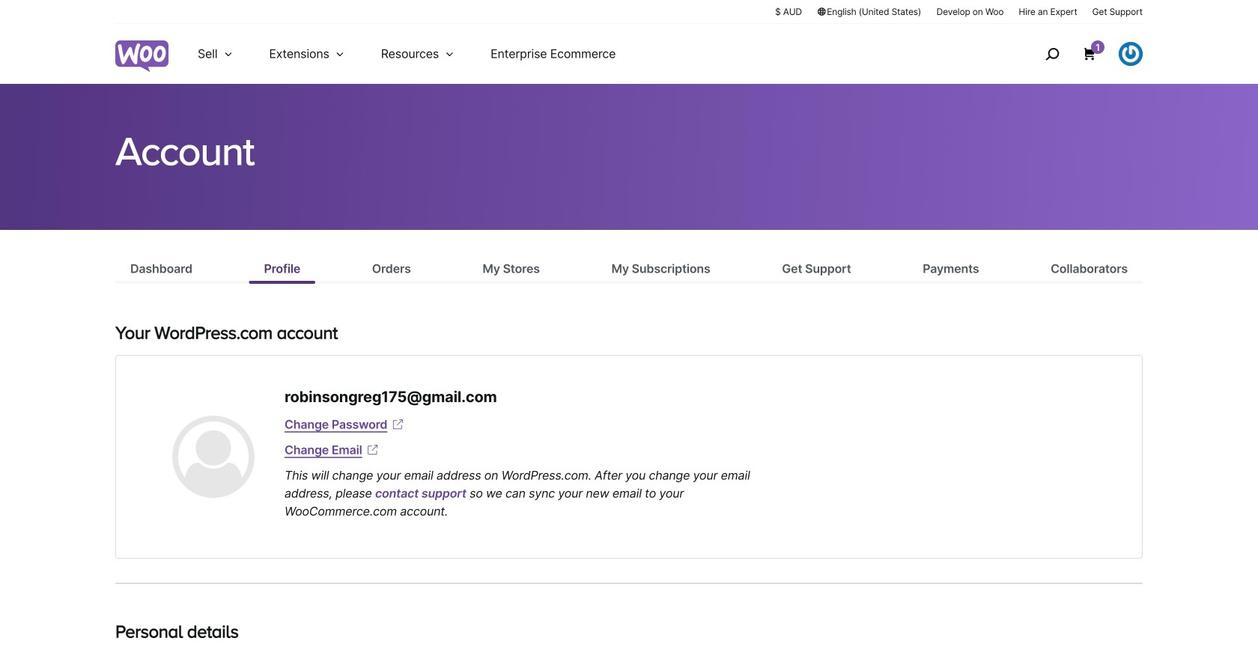 Task type: describe. For each thing, give the bounding box(es) containing it.
search image
[[1041, 42, 1065, 66]]

external link image
[[365, 443, 380, 458]]



Task type: locate. For each thing, give the bounding box(es) containing it.
service navigation menu element
[[1014, 30, 1143, 78]]

open account menu image
[[1119, 42, 1143, 66]]

gravatar image image
[[172, 416, 255, 498]]

external link image
[[391, 417, 406, 432]]



